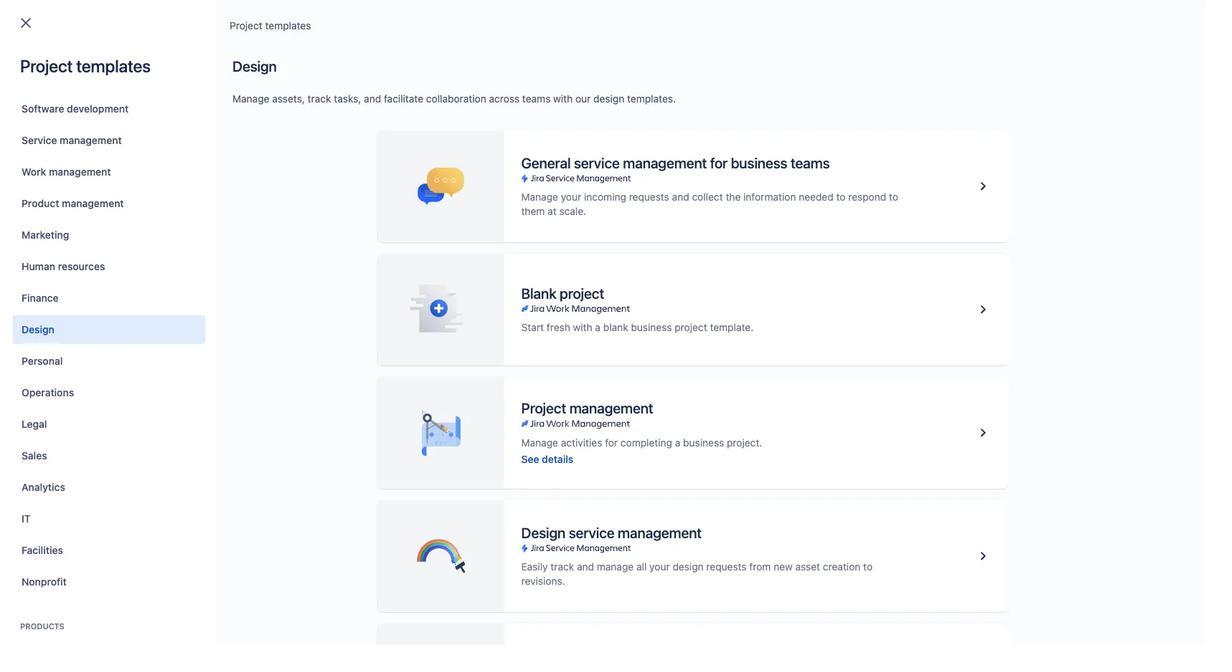 Task type: vqa. For each thing, say whether or not it's contained in the screenshot.


Task type: locate. For each thing, give the bounding box(es) containing it.
0 horizontal spatial your
[[561, 191, 581, 203]]

manage up 'them'
[[521, 191, 558, 203]]

manage your incoming requests and collect the information needed to respond to them at scale.
[[521, 191, 898, 217]]

1 vertical spatial with
[[573, 322, 592, 334]]

operations
[[22, 387, 74, 399]]

track up revisions.
[[551, 561, 574, 573]]

1 horizontal spatial for
[[710, 154, 728, 171]]

to
[[106, 174, 115, 186], [836, 191, 846, 203], [889, 191, 898, 203], [863, 561, 873, 573]]

manage inside manage your incoming requests and collect the information needed to respond to them at scale.
[[521, 191, 558, 203]]

start
[[521, 322, 544, 334]]

a left the blank
[[595, 322, 601, 334]]

a
[[595, 322, 601, 334], [675, 437, 680, 449]]

1 horizontal spatial requests
[[706, 561, 747, 573]]

1 vertical spatial your
[[649, 561, 670, 573]]

requests down general service management for business teams
[[629, 191, 669, 203]]

0 vertical spatial service
[[574, 154, 620, 171]]

service management button
[[13, 126, 205, 155]]

design service management
[[521, 525, 702, 541]]

activities
[[561, 437, 602, 449]]

1 horizontal spatial design
[[673, 561, 704, 573]]

manage for project management
[[521, 437, 558, 449]]

design up easily
[[521, 525, 566, 541]]

for up collect
[[710, 154, 728, 171]]

project
[[230, 20, 262, 32], [20, 56, 73, 76], [144, 208, 177, 220], [521, 400, 566, 417]]

to inside easily track and manage all your design requests from new asset creation to revisions.
[[863, 561, 873, 573]]

0 vertical spatial manage
[[232, 93, 269, 105]]

0 vertical spatial for
[[710, 154, 728, 171]]

1 horizontal spatial design
[[232, 57, 277, 74]]

project up fresh
[[560, 285, 604, 302]]

and
[[364, 93, 381, 105], [672, 191, 689, 203], [577, 561, 594, 573]]

2 team- from the top
[[458, 209, 487, 221]]

project inside my kanban project link
[[144, 208, 177, 220]]

1 horizontal spatial track
[[551, 561, 574, 573]]

management down name on the top left of the page
[[49, 166, 111, 178]]

management inside product management button
[[62, 198, 124, 210]]

design down project templates link
[[232, 57, 277, 74]]

managed down the team-managed business
[[487, 209, 530, 221]]

project management image
[[975, 425, 992, 442]]

open image
[[321, 103, 339, 121]]

0 vertical spatial a
[[595, 322, 601, 334]]

your right all
[[649, 561, 670, 573]]

1 vertical spatial design
[[22, 324, 54, 336]]

team- for team-managed software
[[458, 209, 487, 221]]

design right all
[[673, 561, 704, 573]]

0 vertical spatial project templates
[[230, 20, 311, 32]]

1 vertical spatial manage
[[521, 191, 558, 203]]

details
[[542, 453, 573, 465]]

operations button
[[13, 379, 205, 408]]

2 horizontal spatial and
[[672, 191, 689, 203]]

1 vertical spatial a
[[675, 437, 680, 449]]

0 vertical spatial design
[[593, 93, 624, 105]]

for right activities
[[605, 437, 618, 449]]

analytics
[[22, 482, 65, 494]]

team- up team-managed software
[[458, 175, 487, 187]]

2 vertical spatial design
[[521, 525, 566, 541]]

1 horizontal spatial project templates
[[230, 20, 311, 32]]

1 vertical spatial teams
[[791, 154, 830, 171]]

general service management for business teams image
[[975, 178, 992, 195]]

nonprofit button
[[13, 568, 205, 597]]

teams right across
[[522, 93, 551, 105]]

requests
[[629, 191, 669, 203], [706, 561, 747, 573]]

1 vertical spatial for
[[605, 437, 618, 449]]

design right our
[[593, 93, 624, 105]]

development
[[67, 103, 129, 115]]

manage up see details
[[521, 437, 558, 449]]

0 vertical spatial team-
[[458, 175, 487, 187]]

1 vertical spatial design
[[673, 561, 704, 573]]

to right 'creation'
[[863, 561, 873, 573]]

management down go on the top left
[[62, 198, 124, 210]]

for
[[710, 154, 728, 171], [605, 437, 618, 449]]

1 horizontal spatial and
[[577, 561, 594, 573]]

design down finance
[[22, 324, 54, 336]]

0 horizontal spatial a
[[595, 322, 601, 334]]

team-managed software
[[458, 209, 573, 221]]

templates
[[265, 20, 311, 32], [76, 56, 151, 76]]

tasks,
[[334, 93, 361, 105]]

0 horizontal spatial track
[[308, 93, 331, 105]]

asset
[[795, 561, 820, 573]]

0 horizontal spatial and
[[364, 93, 381, 105]]

and left manage
[[577, 561, 594, 573]]

personal
[[22, 356, 63, 367]]

1 horizontal spatial project
[[675, 322, 707, 334]]

easily
[[521, 561, 548, 573]]

to right go on the top left
[[106, 174, 115, 186]]

your
[[561, 191, 581, 203], [649, 561, 670, 573]]

go to market sample
[[90, 174, 186, 186]]

1 vertical spatial team-
[[458, 209, 487, 221]]

teams up "needed"
[[791, 154, 830, 171]]

legal button
[[13, 410, 205, 439]]

0 vertical spatial project
[[560, 285, 604, 302]]

1 vertical spatial requests
[[706, 561, 747, 573]]

business left project. at the bottom right of page
[[683, 437, 724, 449]]

service
[[574, 154, 620, 171], [569, 525, 615, 541]]

to right "needed"
[[836, 191, 846, 203]]

completing
[[621, 437, 672, 449]]

the
[[726, 191, 741, 203]]

jira service management image
[[521, 173, 631, 184], [521, 173, 631, 184], [521, 543, 631, 555], [521, 543, 631, 555]]

facilities
[[22, 545, 63, 557]]

product
[[22, 198, 59, 210]]

1 horizontal spatial your
[[649, 561, 670, 573]]

service up incoming
[[574, 154, 620, 171]]

products
[[20, 622, 64, 632]]

all jira products
[[208, 106, 283, 118]]

manage up all jira products
[[232, 93, 269, 105]]

see details button
[[521, 452, 573, 467]]

Search field
[[934, 9, 1077, 32]]

template.
[[710, 322, 754, 334]]

business down general
[[533, 175, 574, 187]]

0 vertical spatial your
[[561, 191, 581, 203]]

1 horizontal spatial a
[[675, 437, 680, 449]]

0 vertical spatial track
[[308, 93, 331, 105]]

1 managed from the top
[[487, 175, 530, 187]]

needed
[[799, 191, 834, 203]]

blank
[[603, 322, 628, 334]]

0 vertical spatial teams
[[522, 93, 551, 105]]

None text field
[[30, 102, 171, 122]]

service
[[22, 135, 57, 146]]

0 horizontal spatial templates
[[76, 56, 151, 76]]

team- down the team-managed business
[[458, 209, 487, 221]]

management down development on the top left of the page
[[60, 135, 122, 146]]

banner
[[0, 0, 1206, 40]]

jira work management image
[[521, 304, 630, 315], [521, 304, 630, 315], [521, 419, 630, 430], [521, 419, 630, 430]]

sales
[[22, 450, 47, 462]]

blank project image
[[975, 301, 992, 319]]

software development button
[[13, 95, 205, 123]]

product management button
[[13, 189, 205, 218]]

software
[[533, 209, 573, 221]]

service management
[[22, 135, 122, 146]]

requests left from
[[706, 561, 747, 573]]

1 horizontal spatial templates
[[265, 20, 311, 32]]

2 vertical spatial and
[[577, 561, 594, 573]]

and for tasks,
[[364, 93, 381, 105]]

manage
[[597, 561, 634, 573]]

team- for team-managed business
[[458, 175, 487, 187]]

design
[[593, 93, 624, 105], [673, 561, 704, 573]]

your up scale.
[[561, 191, 581, 203]]

management up activities
[[569, 400, 653, 417]]

with
[[553, 93, 573, 105], [573, 322, 592, 334]]

manage activities for completing a business project.
[[521, 437, 762, 449]]

1 vertical spatial and
[[672, 191, 689, 203]]

respond
[[848, 191, 886, 203]]

managed up team-managed software
[[487, 175, 530, 187]]

work management button
[[13, 158, 205, 187]]

0 horizontal spatial project
[[560, 285, 604, 302]]

them
[[521, 206, 545, 217]]

a right completing
[[675, 437, 680, 449]]

name
[[67, 145, 95, 156]]

finance button
[[13, 284, 205, 313]]

managed for business
[[487, 175, 530, 187]]

business
[[731, 154, 787, 171], [533, 175, 574, 187], [631, 322, 672, 334], [683, 437, 724, 449]]

1 vertical spatial track
[[551, 561, 574, 573]]

service for design
[[569, 525, 615, 541]]

with left our
[[553, 93, 573, 105]]

analytics button
[[13, 474, 205, 502]]

see details
[[521, 453, 573, 465]]

1 vertical spatial project templates
[[20, 56, 151, 76]]

and for requests
[[672, 191, 689, 203]]

project
[[560, 285, 604, 302], [675, 322, 707, 334]]

2 managed from the top
[[487, 209, 530, 221]]

0 vertical spatial managed
[[487, 175, 530, 187]]

project left template.
[[675, 322, 707, 334]]

project management
[[521, 400, 653, 417]]

0 horizontal spatial design
[[22, 324, 54, 336]]

all
[[636, 561, 647, 573]]

project templates
[[230, 20, 311, 32], [20, 56, 151, 76]]

star my kanban project image
[[36, 206, 54, 224]]

management inside work management button
[[49, 166, 111, 178]]

and right tasks,
[[364, 93, 381, 105]]

information
[[743, 191, 796, 203]]

design button
[[13, 316, 205, 344]]

software development
[[22, 103, 129, 115]]

management inside the service management button
[[60, 135, 122, 146]]

with right fresh
[[573, 322, 592, 334]]

1 vertical spatial service
[[569, 525, 615, 541]]

management for product management
[[62, 198, 124, 210]]

0 horizontal spatial requests
[[629, 191, 669, 203]]

teams
[[522, 93, 551, 105], [791, 154, 830, 171]]

team-
[[458, 175, 487, 187], [458, 209, 487, 221]]

0 vertical spatial and
[[364, 93, 381, 105]]

0 vertical spatial templates
[[265, 20, 311, 32]]

and inside manage your incoming requests and collect the information needed to respond to them at scale.
[[672, 191, 689, 203]]

marketing
[[22, 229, 69, 241]]

2 vertical spatial manage
[[521, 437, 558, 449]]

1 vertical spatial project
[[675, 322, 707, 334]]

blank project
[[521, 285, 604, 302]]

track left tasks,
[[308, 93, 331, 105]]

nonprofit
[[22, 577, 67, 588]]

0 horizontal spatial design
[[593, 93, 624, 105]]

1 team- from the top
[[458, 175, 487, 187]]

service up manage
[[569, 525, 615, 541]]

next image
[[76, 253, 94, 271]]

0 vertical spatial requests
[[629, 191, 669, 203]]

1 vertical spatial managed
[[487, 209, 530, 221]]

managed
[[487, 175, 530, 187], [487, 209, 530, 221]]

and left collect
[[672, 191, 689, 203]]

to inside "link"
[[106, 174, 115, 186]]

scale.
[[559, 206, 586, 217]]

start fresh with a blank business project template.
[[521, 322, 754, 334]]



Task type: describe. For each thing, give the bounding box(es) containing it.
legal
[[22, 419, 47, 431]]

marketing button
[[13, 221, 205, 250]]

human resources button
[[13, 253, 205, 281]]

lead button
[[682, 143, 728, 159]]

revisions.
[[521, 576, 565, 588]]

facilitate
[[384, 93, 423, 105]]

incoming
[[584, 191, 626, 203]]

your inside easily track and manage all your design requests from new asset creation to revisions.
[[649, 561, 670, 573]]

manage assets, track tasks, and facilitate collaboration across teams with our design templates.
[[232, 93, 676, 105]]

star go to market sample image
[[36, 172, 54, 189]]

human resources
[[22, 261, 105, 273]]

management for project management
[[569, 400, 653, 417]]

my kanban project link
[[67, 206, 308, 224]]

easily track and manage all your design requests from new asset creation to revisions.
[[521, 561, 873, 588]]

track inside easily track and manage all your design requests from new asset creation to revisions.
[[551, 561, 574, 573]]

management up collect
[[623, 154, 707, 171]]

templates.
[[627, 93, 676, 105]]

design service management image
[[975, 548, 992, 565]]

finance
[[22, 292, 59, 304]]

our
[[575, 93, 591, 105]]

new
[[774, 561, 793, 573]]

my kanban project
[[90, 208, 177, 220]]

blank
[[521, 285, 556, 302]]

project.
[[727, 437, 762, 449]]

at
[[548, 206, 557, 217]]

0 vertical spatial with
[[553, 93, 573, 105]]

0 horizontal spatial for
[[605, 437, 618, 449]]

0 horizontal spatial project templates
[[20, 56, 151, 76]]

0 vertical spatial design
[[232, 57, 277, 74]]

your inside manage your incoming requests and collect the information needed to respond to them at scale.
[[561, 191, 581, 203]]

back to projects image
[[17, 14, 34, 32]]

management for work management
[[49, 166, 111, 178]]

requests inside easily track and manage all your design requests from new asset creation to revisions.
[[706, 561, 747, 573]]

project templates link
[[230, 17, 311, 34]]

management for service management
[[60, 135, 122, 146]]

jira
[[222, 106, 239, 118]]

products
[[242, 106, 283, 118]]

name button
[[61, 143, 115, 159]]

resources
[[58, 261, 105, 273]]

1 button
[[52, 250, 74, 273]]

1 horizontal spatial teams
[[791, 154, 830, 171]]

see
[[521, 453, 539, 465]]

personal button
[[13, 347, 205, 376]]

sales button
[[13, 442, 205, 471]]

templates inside project templates link
[[265, 20, 311, 32]]

2 horizontal spatial design
[[521, 525, 566, 541]]

my
[[90, 208, 104, 220]]

previous image
[[32, 253, 49, 271]]

primary element
[[9, 0, 934, 40]]

across
[[489, 93, 520, 105]]

work
[[22, 166, 46, 178]]

0 horizontal spatial teams
[[522, 93, 551, 105]]

from
[[749, 561, 771, 573]]

1
[[60, 256, 65, 268]]

collaboration
[[426, 93, 486, 105]]

project inside project templates link
[[230, 20, 262, 32]]

collect
[[692, 191, 723, 203]]

1 vertical spatial templates
[[76, 56, 151, 76]]

go to market sample link
[[67, 172, 308, 189]]

design inside button
[[22, 324, 54, 336]]

to right respond
[[889, 191, 898, 203]]

sample
[[153, 174, 186, 186]]

lead
[[688, 145, 710, 156]]

service for general
[[574, 154, 620, 171]]

general service management for business teams
[[521, 154, 830, 171]]

assets,
[[272, 93, 305, 105]]

all
[[208, 106, 220, 118]]

it
[[22, 513, 31, 525]]

requests inside manage your incoming requests and collect the information needed to respond to them at scale.
[[629, 191, 669, 203]]

projects
[[29, 59, 90, 79]]

creation
[[823, 561, 861, 573]]

human
[[22, 261, 55, 273]]

design inside easily track and manage all your design requests from new asset creation to revisions.
[[673, 561, 704, 573]]

business up information
[[731, 154, 787, 171]]

work management
[[22, 166, 111, 178]]

kanban
[[107, 208, 142, 220]]

fresh
[[547, 322, 570, 334]]

and inside easily track and manage all your design requests from new asset creation to revisions.
[[577, 561, 594, 573]]

it button
[[13, 505, 205, 534]]

market
[[118, 174, 150, 186]]

management up all
[[618, 525, 702, 541]]

go
[[90, 174, 103, 186]]

facilities button
[[13, 537, 205, 565]]

product management
[[22, 198, 124, 210]]

general
[[521, 154, 571, 171]]

managed for software
[[487, 209, 530, 221]]

business right the blank
[[631, 322, 672, 334]]

manage for general service management for business teams
[[521, 191, 558, 203]]



